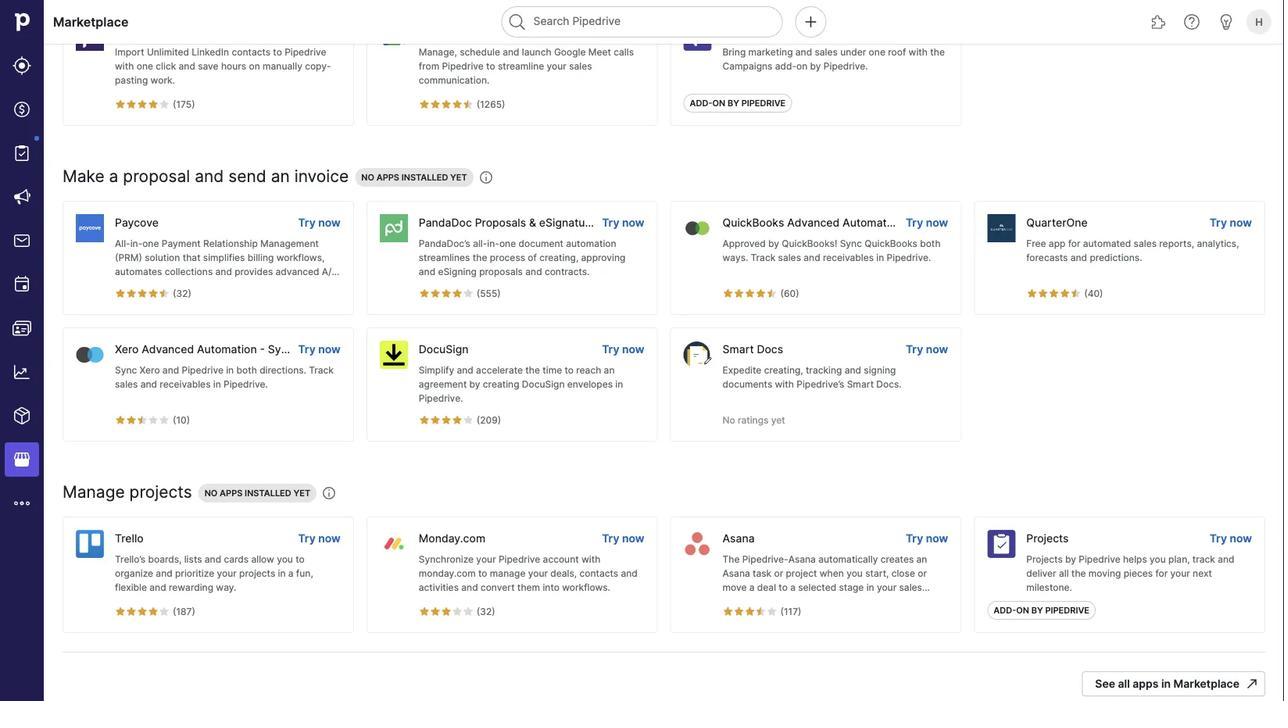 Task type: locate. For each thing, give the bounding box(es) containing it.
to inside manage, schedule and launch google meet calls from pipedrive to streamline your sales communication.
[[486, 61, 495, 72]]

0 vertical spatial an
[[271, 166, 290, 186]]

1 horizontal spatial no apps installed yet
[[361, 172, 467, 183]]

an inside the pipedrive-asana automatically creates an asana task or project when you start, close or move a deal to a selected stage in your sales pipeline.
[[917, 554, 927, 565]]

docusign down time
[[522, 379, 565, 390]]

projects inside trello's boards, lists and cards allow you to organize and prioritize your projects in a fun, flexible and rewarding way.
[[239, 568, 275, 579]]

0 horizontal spatial 32
[[176, 288, 188, 299]]

0 horizontal spatial add-
[[690, 98, 713, 108]]

1 horizontal spatial sync
[[840, 238, 862, 249]]

0 horizontal spatial pipedrive
[[742, 98, 786, 108]]

and inside import unlimited linkedin contacts to pipedrive with one click and save hours on manually copy- pasting work.
[[179, 61, 195, 72]]

now for quickbooks advanced automation - syncq
[[926, 216, 948, 229]]

an right the creates
[[917, 554, 927, 565]]

0 vertical spatial receivables
[[823, 252, 874, 263]]

one inside all-in-one payment relationship management (prm) solution that simplifies billing workflows, automates collections and provides advanced a/r reports.
[[142, 238, 159, 249]]

on inside import unlimited linkedin contacts to pipedrive with one click and save hours on manually copy- pasting work.
[[249, 61, 260, 72]]

quick add image
[[802, 13, 820, 31]]

0 horizontal spatial both
[[236, 365, 257, 376]]

1 vertical spatial no
[[205, 488, 218, 498]]

one left roof
[[869, 47, 886, 58]]

pipedrive
[[285, 47, 326, 58], [442, 61, 484, 72], [182, 365, 224, 376], [499, 554, 540, 565], [1079, 554, 1121, 565]]

pipedrive up copy-
[[285, 47, 326, 58]]

no apps installed yet up allow
[[205, 488, 310, 498]]

try now for trello
[[298, 532, 341, 545]]

all-in-one payment relationship management (prm) solution that simplifies billing workflows, automates collections and provides advanced a/r reports.
[[115, 238, 338, 292]]

2 or from the left
[[918, 568, 927, 579]]

by right approved
[[768, 238, 779, 249]]

1 vertical spatial installed
[[245, 488, 291, 498]]

try now for docusign
[[602, 342, 645, 356]]

one up pasting
[[137, 61, 153, 72]]

when
[[820, 568, 844, 579]]

1 vertical spatial docusign
[[522, 379, 565, 390]]

1 vertical spatial -
[[260, 342, 265, 356]]

close
[[892, 568, 915, 579]]

color primary image left ( 209 )
[[463, 415, 474, 426]]

1 horizontal spatial no
[[361, 172, 374, 183]]

asana
[[723, 532, 755, 545], [788, 554, 816, 565], [723, 568, 750, 579]]

to down 'schedule'
[[486, 61, 495, 72]]

0 vertical spatial automation
[[843, 216, 903, 229]]

2 horizontal spatial apps
[[1133, 677, 1159, 691]]

0 horizontal spatial an
[[271, 166, 290, 186]]

0 vertical spatial no apps installed yet
[[361, 172, 467, 183]]

projects down allow
[[239, 568, 275, 579]]

0 horizontal spatial for
[[1068, 238, 1081, 249]]

pipedrive up communication.
[[442, 61, 484, 72]]

2 vertical spatial an
[[917, 554, 927, 565]]

pipedrive inside manage, schedule and launch google meet calls from pipedrive to streamline your sales communication.
[[442, 61, 484, 72]]

for
[[1068, 238, 1081, 249], [1156, 568, 1168, 579]]

1 horizontal spatial add-on by pipedrive
[[994, 605, 1090, 616]]

0 vertical spatial projects
[[1027, 532, 1069, 545]]

apps right invoice at top
[[377, 172, 399, 183]]

collections
[[165, 266, 213, 278]]

no apps installed yet up pandadoc
[[361, 172, 467, 183]]

0 vertical spatial quickbooks
[[723, 216, 784, 229]]

helps
[[1123, 554, 1147, 565]]

to up manually
[[273, 47, 282, 58]]

and inside manage, schedule and launch google meet calls from pipedrive to streamline your sales communication.
[[503, 47, 519, 58]]

0 vertical spatial installed
[[402, 172, 448, 183]]

( 117 )
[[781, 606, 802, 617]]

apps up cards
[[220, 488, 243, 498]]

with down import
[[115, 61, 134, 72]]

1265
[[480, 98, 502, 110]]

all inside the projects by pipedrive helps you plan, track and deliver all the moving pieces for your next milestone.
[[1059, 568, 1069, 579]]

1 vertical spatial quickbooks
[[865, 238, 918, 249]]

automation up sync xero and pipedrive in both directions. track sales and receivables in pipedrive.
[[197, 342, 257, 356]]

on down 'campaigns'
[[713, 98, 726, 108]]

to up fun,
[[296, 554, 305, 565]]

the
[[930, 47, 945, 58], [473, 252, 487, 263], [526, 365, 540, 376], [1072, 568, 1086, 579]]

advanced
[[787, 216, 840, 229], [142, 342, 194, 356]]

roof
[[888, 47, 906, 58]]

yet left info icon
[[450, 172, 467, 183]]

1 vertical spatial xero
[[140, 365, 160, 376]]

the right roof
[[930, 47, 945, 58]]

quickbooks down quickbooks advanced automation - syncq
[[865, 238, 918, 249]]

simplifies
[[203, 252, 245, 263]]

2 in- from the left
[[487, 238, 499, 249]]

in- inside pandadoc's all-in-one document automation streamlines the process of creating, approving and esigning proposals and contracts.
[[487, 238, 499, 249]]

try now for quarterone
[[1210, 216, 1252, 229]]

apps right see
[[1133, 677, 1159, 691]]

meet
[[588, 47, 611, 58]]

no
[[361, 172, 374, 183], [205, 488, 218, 498]]

yet right ratings
[[771, 414, 785, 426]]

track right directions.
[[309, 365, 334, 376]]

quickbooks
[[723, 216, 784, 229], [865, 238, 918, 249]]

to right time
[[565, 365, 574, 376]]

installed left info image
[[245, 488, 291, 498]]

-
[[906, 216, 911, 229], [260, 342, 265, 356]]

quick help image
[[1183, 13, 1201, 31]]

projects inside the projects by pipedrive helps you plan, track and deliver all the moving pieces for your next milestone.
[[1027, 554, 1063, 565]]

xero advanced automation - syncq try now
[[115, 342, 341, 356]]

esigning
[[438, 266, 477, 278]]

one
[[869, 47, 886, 58], [137, 61, 153, 72], [142, 238, 159, 249], [499, 238, 516, 249]]

logo image for paycove
[[76, 214, 104, 242]]

synchronize your pipedrive account with monday.com to manage your deals, contacts and activities and convert them into workflows.
[[419, 554, 638, 593]]

see all apps in marketplace
[[1095, 677, 1240, 691]]

pieces
[[1124, 568, 1153, 579]]

0 vertical spatial projects
[[129, 482, 192, 501]]

you inside the pipedrive-asana automatically creates an asana task or project when you start, close or move a deal to a selected stage in your sales pipeline.
[[847, 568, 863, 579]]

google
[[554, 47, 586, 58]]

1 vertical spatial apps
[[220, 488, 243, 498]]

by up milestone.
[[1065, 554, 1076, 565]]

2 horizontal spatial an
[[917, 554, 927, 565]]

with inside import unlimited linkedin contacts to pipedrive with one click and save hours on manually copy- pasting work.
[[115, 61, 134, 72]]

installed up pandadoc
[[402, 172, 448, 183]]

1 horizontal spatial installed
[[402, 172, 448, 183]]

time
[[543, 365, 562, 376]]

1 vertical spatial an
[[604, 365, 615, 376]]

0 horizontal spatial in-
[[130, 238, 142, 249]]

an right reach
[[604, 365, 615, 376]]

receivables for xero advanced automation - syncq
[[160, 379, 211, 390]]

you right allow
[[277, 554, 293, 565]]

yet
[[450, 172, 467, 183], [771, 414, 785, 426], [294, 488, 310, 498]]

payment
[[162, 238, 201, 249]]

and inside bring marketing and sales under one roof with the campaigns add-on by pipedrive.
[[796, 47, 812, 58]]

and inside free app for automated sales reports, analytics, forecasts and predictions.
[[1071, 252, 1087, 263]]

( 32 )
[[173, 288, 191, 299], [477, 606, 495, 617]]

1 vertical spatial smart
[[847, 379, 874, 390]]

asana up move
[[723, 568, 750, 579]]

0 vertical spatial no
[[361, 172, 374, 183]]

0 horizontal spatial -
[[260, 342, 265, 356]]

advanced
[[276, 266, 319, 278]]

sales inside bring marketing and sales under one roof with the campaigns add-on by pipedrive.
[[815, 47, 838, 58]]

color warning image
[[126, 99, 137, 110], [137, 99, 148, 110], [419, 99, 430, 110], [463, 99, 474, 110], [115, 288, 126, 299], [126, 288, 137, 299], [137, 288, 148, 299], [148, 288, 159, 299], [419, 288, 430, 299], [430, 288, 441, 299], [734, 288, 745, 299], [745, 288, 756, 299], [766, 288, 777, 299], [1059, 288, 1070, 299], [1070, 288, 1081, 299], [115, 415, 126, 426], [137, 415, 148, 426], [419, 415, 430, 426], [430, 415, 441, 426], [452, 415, 463, 426], [115, 606, 126, 617], [137, 606, 148, 617], [419, 606, 430, 617], [430, 606, 441, 617], [441, 606, 452, 617], [723, 606, 734, 617]]

1 horizontal spatial track
[[751, 252, 776, 263]]

all right see
[[1118, 677, 1130, 691]]

try now
[[298, 216, 341, 229], [906, 216, 948, 229], [1210, 216, 1252, 229], [602, 342, 645, 356], [906, 342, 948, 356], [298, 532, 341, 545], [602, 532, 645, 545], [906, 532, 948, 545], [1210, 532, 1252, 545]]

creating, up contracts.
[[540, 252, 579, 263]]

sales inside free app for automated sales reports, analytics, forecasts and predictions.
[[1134, 238, 1157, 249]]

with right roof
[[909, 47, 928, 58]]

docusign up simplify
[[419, 342, 469, 356]]

automation for xero
[[197, 342, 257, 356]]

40
[[1088, 288, 1100, 299]]

smart up expedite
[[723, 342, 754, 356]]

0 vertical spatial advanced
[[787, 216, 840, 229]]

pipedrive down xero advanced automation - syncq try now
[[182, 365, 224, 376]]

0 vertical spatial -
[[906, 216, 911, 229]]

the inside bring marketing and sales under one roof with the campaigns add-on by pipedrive.
[[930, 47, 945, 58]]

import unlimited linkedin contacts to pipedrive with one click and save hours on manually copy- pasting work.
[[115, 47, 331, 86]]

1 horizontal spatial marketplace
[[1174, 677, 1240, 691]]

home image
[[10, 10, 34, 34]]

pasting
[[115, 75, 148, 86]]

manage projects
[[63, 482, 192, 501]]

projects
[[129, 482, 192, 501], [239, 568, 275, 579]]

by inside the simplify and accelerate the time to reach an agreement by creating docusign envelopes in pipedrive.
[[469, 379, 480, 390]]

tracking
[[806, 365, 842, 376]]

no apps installed yet
[[361, 172, 467, 183], [205, 488, 310, 498]]

0 horizontal spatial no
[[205, 488, 218, 498]]

1 horizontal spatial add-
[[775, 61, 797, 72]]

launch
[[522, 47, 552, 58]]

try now for monday.com
[[602, 532, 645, 545]]

automated
[[1083, 238, 1131, 249]]

0 horizontal spatial all
[[1059, 568, 1069, 579]]

both inside approved by quickbooks! sync quickbooks both ways. track sales and receivables in pipedrive.
[[920, 238, 941, 249]]

( 32 ) down convert
[[477, 606, 495, 617]]

1 vertical spatial marketplace
[[1174, 677, 1240, 691]]

asana up the
[[723, 532, 755, 545]]

logo image
[[76, 23, 104, 51], [380, 23, 408, 51], [684, 23, 712, 51], [76, 214, 104, 242], [380, 214, 408, 242], [684, 214, 712, 242], [987, 214, 1016, 242], [76, 341, 104, 369], [380, 341, 408, 369], [684, 341, 712, 369], [76, 530, 104, 558], [380, 530, 408, 558], [684, 530, 712, 558], [987, 530, 1016, 558]]

0 vertical spatial apps
[[377, 172, 399, 183]]

pipedrive. inside the simplify and accelerate the time to reach an agreement by creating docusign envelopes in pipedrive.
[[419, 393, 463, 404]]

0 horizontal spatial track
[[309, 365, 334, 376]]

hours
[[221, 61, 246, 72]]

0 vertical spatial both
[[920, 238, 941, 249]]

receivables inside approved by quickbooks! sync quickbooks both ways. track sales and receivables in pipedrive.
[[823, 252, 874, 263]]

now for quarterone
[[1230, 216, 1252, 229]]

0 vertical spatial creating,
[[540, 252, 579, 263]]

a left deal
[[749, 582, 755, 593]]

an right send
[[271, 166, 290, 186]]

logo image for trello
[[76, 530, 104, 558]]

a inside trello's boards, lists and cards allow you to organize and prioritize your projects in a fun, flexible and rewarding way.
[[288, 568, 294, 579]]

the left time
[[526, 365, 540, 376]]

contacts up hours
[[232, 47, 271, 58]]

track down approved
[[751, 252, 776, 263]]

by inside bring marketing and sales under one roof with the campaigns add-on by pipedrive.
[[810, 61, 821, 72]]

track inside approved by quickbooks! sync quickbooks both ways. track sales and receivables in pipedrive.
[[751, 252, 776, 263]]

receivables for quickbooks advanced automation - syncq
[[823, 252, 874, 263]]

apps for make a proposal and send an invoice
[[377, 172, 399, 183]]

1 vertical spatial yet
[[771, 414, 785, 426]]

pipedrive down 'campaigns'
[[742, 98, 786, 108]]

1 vertical spatial no apps installed yet
[[205, 488, 310, 498]]

approved
[[723, 238, 766, 249]]

of
[[528, 252, 537, 263]]

color undefined image
[[13, 144, 31, 163]]

organize
[[115, 568, 153, 579]]

32 down convert
[[480, 606, 492, 617]]

( 32 ) down collections
[[173, 288, 191, 299]]

one up process
[[499, 238, 516, 249]]

no apps installed yet for make a proposal and send an invoice
[[361, 172, 467, 183]]

activities
[[419, 582, 459, 593]]

your down plan,
[[1171, 568, 1190, 579]]

both inside sync xero and pipedrive in both directions. track sales and receivables in pipedrive.
[[236, 365, 257, 376]]

track inside sync xero and pipedrive in both directions. track sales and receivables in pipedrive.
[[309, 365, 334, 376]]

1 projects from the top
[[1027, 532, 1069, 545]]

try for quickbooks advanced automation - syncq
[[906, 216, 923, 229]]

advanced up sync xero and pipedrive in both directions. track sales and receivables in pipedrive.
[[142, 342, 194, 356]]

process
[[490, 252, 525, 263]]

campaigns
[[723, 61, 773, 72]]

to inside the pipedrive-asana automatically creates an asana task or project when you start, close or move a deal to a selected stage in your sales pipeline.
[[779, 582, 788, 593]]

projects for projects
[[1027, 532, 1069, 545]]

color primary image
[[159, 288, 170, 299], [463, 288, 474, 299], [766, 288, 777, 299], [1070, 288, 1081, 299], [137, 415, 148, 426], [756, 606, 766, 617], [766, 606, 777, 617], [1243, 678, 1262, 690]]

task
[[753, 568, 772, 579]]

the inside the simplify and accelerate the time to reach an agreement by creating docusign envelopes in pipedrive.
[[526, 365, 540, 376]]

pipedrive up manage
[[499, 554, 540, 565]]

1 horizontal spatial yet
[[450, 172, 467, 183]]

0 vertical spatial sync
[[840, 238, 862, 249]]

0 horizontal spatial installed
[[245, 488, 291, 498]]

2 horizontal spatial yet
[[771, 414, 785, 426]]

quickbooks!
[[782, 238, 838, 249]]

( for pandadoc proposals & esignatures
[[477, 288, 480, 299]]

quickbooks up approved
[[723, 216, 784, 229]]

1 horizontal spatial syncq
[[914, 216, 948, 229]]

0 horizontal spatial you
[[277, 554, 293, 565]]

1 vertical spatial automation
[[197, 342, 257, 356]]

on inside bring marketing and sales under one roof with the campaigns add-on by pipedrive.
[[797, 61, 808, 72]]

try for smart docs
[[906, 342, 923, 356]]

streamline
[[498, 61, 544, 72]]

by down 'campaigns'
[[728, 98, 739, 108]]

1 vertical spatial advanced
[[142, 342, 194, 356]]

and
[[503, 47, 519, 58], [796, 47, 812, 58], [179, 61, 195, 72], [195, 166, 224, 186], [804, 252, 821, 263], [1071, 252, 1087, 263], [215, 266, 232, 278], [419, 266, 436, 278], [525, 266, 542, 278], [162, 365, 179, 376], [457, 365, 474, 376], [845, 365, 861, 376], [140, 379, 157, 390], [205, 554, 221, 565], [1218, 554, 1235, 565], [156, 568, 173, 579], [621, 568, 638, 579], [150, 582, 166, 593], [461, 582, 478, 593]]

with
[[909, 47, 928, 58], [115, 61, 134, 72], [775, 379, 794, 390], [582, 554, 601, 565]]

1 horizontal spatial 32
[[480, 606, 492, 617]]

your down start,
[[877, 582, 897, 593]]

pipeline.
[[723, 596, 760, 607]]

for right app
[[1068, 238, 1081, 249]]

creating, down docs
[[764, 365, 803, 376]]

( for asana
[[781, 606, 784, 617]]

receivables inside sync xero and pipedrive in both directions. track sales and receivables in pipedrive.
[[160, 379, 211, 390]]

add-on by pipedrive down milestone.
[[994, 605, 1090, 616]]

1 horizontal spatial or
[[918, 568, 927, 579]]

0 vertical spatial syncq
[[914, 216, 948, 229]]

color warning image
[[115, 99, 126, 110], [148, 99, 159, 110], [430, 99, 441, 110], [441, 99, 452, 110], [452, 99, 463, 110], [159, 288, 170, 299], [441, 288, 452, 299], [452, 288, 463, 299], [723, 288, 734, 299], [756, 288, 766, 299], [1027, 288, 1038, 299], [1038, 288, 1048, 299], [1048, 288, 1059, 299], [126, 415, 137, 426], [441, 415, 452, 426], [126, 606, 137, 617], [148, 606, 159, 617], [734, 606, 745, 617], [745, 606, 756, 617], [756, 606, 766, 617]]

1 horizontal spatial -
[[906, 216, 911, 229]]

2 projects from the top
[[1027, 554, 1063, 565]]

1 vertical spatial 32
[[480, 606, 492, 617]]

on right hours
[[249, 61, 260, 72]]

logo image for monday.com
[[380, 530, 408, 558]]

pipedrive inside import unlimited linkedin contacts to pipedrive with one click and save hours on manually copy- pasting work.
[[285, 47, 326, 58]]

or right task
[[774, 568, 783, 579]]

) for paycove
[[188, 288, 191, 299]]

Search Pipedrive field
[[501, 6, 783, 38]]

advanced up quickbooks!
[[787, 216, 840, 229]]

1 horizontal spatial xero
[[140, 365, 160, 376]]

187
[[176, 606, 192, 617]]

1 horizontal spatial receivables
[[823, 252, 874, 263]]

all-
[[115, 238, 130, 249]]

to inside the simplify and accelerate the time to reach an agreement by creating docusign envelopes in pipedrive.
[[565, 365, 574, 376]]

in inside trello's boards, lists and cards allow you to organize and prioritize your projects in a fun, flexible and rewarding way.
[[278, 568, 286, 579]]

sales
[[815, 47, 838, 58], [569, 61, 592, 72], [1134, 238, 1157, 249], [778, 252, 801, 263], [115, 379, 138, 390], [899, 582, 922, 593]]

0 horizontal spatial creating,
[[540, 252, 579, 263]]

by left the creating
[[469, 379, 480, 390]]

smart down signing
[[847, 379, 874, 390]]

0 vertical spatial contacts
[[232, 47, 271, 58]]

1 vertical spatial projects
[[1027, 554, 1063, 565]]

no for make a proposal and send an invoice
[[361, 172, 374, 183]]

forecasts
[[1027, 252, 1068, 263]]

try for monday.com
[[602, 532, 619, 545]]

you up stage
[[847, 568, 863, 579]]

in- up process
[[487, 238, 499, 249]]

1 vertical spatial contacts
[[580, 568, 618, 579]]

( 32 ) for monday.com
[[477, 606, 495, 617]]

now for projects
[[1230, 532, 1252, 545]]

marketplace inside see all apps in marketplace link
[[1174, 677, 1240, 691]]

a/r
[[322, 266, 338, 278]]

or right close
[[918, 568, 927, 579]]

175
[[176, 98, 192, 110]]

try for quarterone
[[1210, 216, 1227, 229]]

for right pieces at the right bottom of the page
[[1156, 568, 1168, 579]]

) for xero advanced automation - syncq
[[187, 414, 190, 426]]

by inside approved by quickbooks! sync quickbooks both ways. track sales and receivables in pipedrive.
[[768, 238, 779, 249]]

app
[[1049, 238, 1066, 249]]

0 vertical spatial for
[[1068, 238, 1081, 249]]

( for trello
[[173, 606, 176, 617]]

on
[[249, 61, 260, 72], [797, 61, 808, 72], [713, 98, 726, 108], [1016, 605, 1029, 616]]

color primary image left 10
[[159, 415, 170, 426]]

next
[[1193, 568, 1212, 579]]

simplify and accelerate the time to reach an agreement by creating docusign envelopes in pipedrive.
[[419, 365, 623, 404]]

60
[[784, 288, 796, 299]]

1 vertical spatial projects
[[239, 568, 275, 579]]

( for quickbooks advanced automation - syncq
[[781, 288, 784, 299]]

bring
[[723, 47, 746, 58]]

by down quick add icon
[[810, 61, 821, 72]]

projects for projects by pipedrive helps you plan, track and deliver all the moving pieces for your next milestone.
[[1027, 554, 1063, 565]]

automation up approved by quickbooks! sync quickbooks both ways. track sales and receivables in pipedrive.
[[843, 216, 903, 229]]

0 vertical spatial ( 32 )
[[173, 288, 191, 299]]

syncq for xero advanced automation - syncq try now
[[268, 342, 302, 356]]

receivables
[[823, 252, 874, 263], [160, 379, 211, 390]]

1 horizontal spatial all
[[1118, 677, 1130, 691]]

1 vertical spatial syncq
[[268, 342, 302, 356]]

1 horizontal spatial an
[[604, 365, 615, 376]]

by inside the projects by pipedrive helps you plan, track and deliver all the moving pieces for your next milestone.
[[1065, 554, 1076, 565]]

try for projects
[[1210, 532, 1227, 545]]

monday.com
[[419, 568, 476, 579]]

with inside synchronize your pipedrive account with monday.com to manage your deals, contacts and activities and convert them into workflows.
[[582, 554, 601, 565]]

0 vertical spatial smart
[[723, 342, 754, 356]]

them
[[517, 582, 540, 593]]

the inside pandadoc's all-in-one document automation streamlines the process of creating, approving and esigning proposals and contracts.
[[473, 252, 487, 263]]

ways.
[[723, 252, 748, 263]]

xero inside sync xero and pipedrive in both directions. track sales and receivables in pipedrive.
[[140, 365, 160, 376]]

0 horizontal spatial receivables
[[160, 379, 211, 390]]

your up way.
[[217, 568, 237, 579]]

the down all-
[[473, 252, 487, 263]]

1 in- from the left
[[130, 238, 142, 249]]

1 vertical spatial both
[[236, 365, 257, 376]]

1 horizontal spatial apps
[[377, 172, 399, 183]]

1 horizontal spatial you
[[847, 568, 863, 579]]

1 vertical spatial receivables
[[160, 379, 211, 390]]

color primary image left ( 10 )
[[148, 415, 159, 426]]

1 horizontal spatial both
[[920, 238, 941, 249]]

communication.
[[419, 75, 490, 86]]

calls
[[614, 47, 634, 58]]

one up solution
[[142, 238, 159, 249]]

projects up trello
[[129, 482, 192, 501]]

you left plan,
[[1150, 554, 1166, 565]]

with up workflows.
[[582, 554, 601, 565]]

expedite
[[723, 365, 762, 376]]

contacts image
[[13, 319, 31, 338]]

logo image for smart docs
[[684, 341, 712, 369]]

asana up project
[[788, 554, 816, 565]]

your
[[547, 61, 567, 72], [476, 554, 496, 565], [217, 568, 237, 579], [528, 568, 548, 579], [1171, 568, 1190, 579], [877, 582, 897, 593]]

0 vertical spatial 32
[[176, 288, 188, 299]]

1 horizontal spatial in-
[[487, 238, 499, 249]]

( for xero advanced automation - syncq
[[173, 414, 176, 426]]

pipedrive up moving
[[1079, 554, 1121, 565]]

yet left info image
[[294, 488, 310, 498]]

add-on by pipedrive down 'campaigns'
[[690, 98, 786, 108]]

to inside trello's boards, lists and cards allow you to organize and prioritize your projects in a fun, flexible and rewarding way.
[[296, 554, 305, 565]]

color primary image inside see all apps in marketplace link
[[1243, 678, 1262, 690]]

menu
[[0, 0, 44, 701]]

0 horizontal spatial contacts
[[232, 47, 271, 58]]

try now for asana
[[906, 532, 948, 545]]

209
[[480, 414, 498, 426]]

now for asana
[[926, 532, 948, 545]]

both for quickbooks advanced automation - syncq
[[920, 238, 941, 249]]

menu item
[[0, 438, 44, 482]]

receivables up 10
[[160, 379, 211, 390]]

0 horizontal spatial ( 32 )
[[173, 288, 191, 299]]

your inside the projects by pipedrive helps you plan, track and deliver all the moving pieces for your next milestone.
[[1171, 568, 1190, 579]]

try for docusign
[[602, 342, 619, 356]]

smart
[[723, 342, 754, 356], [847, 379, 874, 390]]

logo image for quickbooks advanced automation - syncq
[[684, 214, 712, 242]]

with left the pipedrive's
[[775, 379, 794, 390]]

your inside the pipedrive-asana automatically creates an asana task or project when you start, close or move a deal to a selected stage in your sales pipeline.
[[877, 582, 897, 593]]

0 vertical spatial xero
[[115, 342, 139, 356]]

advanced for xero
[[142, 342, 194, 356]]

1 horizontal spatial creating,
[[764, 365, 803, 376]]

to up convert
[[478, 568, 487, 579]]

a left fun,
[[288, 568, 294, 579]]

1 horizontal spatial for
[[1156, 568, 1168, 579]]

pipedrive down milestone.
[[1045, 605, 1090, 616]]

1 vertical spatial for
[[1156, 568, 1168, 579]]

32 down collections
[[176, 288, 188, 299]]

logo image for xero advanced automation - syncq
[[76, 341, 104, 369]]

in- up "(prm)"
[[130, 238, 142, 249]]

2 vertical spatial apps
[[1133, 677, 1159, 691]]

schedule
[[460, 47, 500, 58]]

quarterone
[[1027, 216, 1088, 229]]

( 40 )
[[1084, 288, 1103, 299]]

sync inside sync xero and pipedrive in both directions. track sales and receivables in pipedrive.
[[115, 365, 137, 376]]

to right deal
[[779, 582, 788, 593]]

receivables down quickbooks advanced automation - syncq
[[823, 252, 874, 263]]

insights image
[[13, 363, 31, 381]]

sales inside the pipedrive-asana automatically creates an asana task or project when you start, close or move a deal to a selected stage in your sales pipeline.
[[899, 582, 922, 593]]

yet for manage projects
[[294, 488, 310, 498]]

to inside import unlimited linkedin contacts to pipedrive with one click and save hours on manually copy- pasting work.
[[273, 47, 282, 58]]

1 horizontal spatial docusign
[[522, 379, 565, 390]]

1 horizontal spatial smart
[[847, 379, 874, 390]]

free
[[1027, 238, 1046, 249]]

add-on by pipedrive
[[690, 98, 786, 108], [994, 605, 1090, 616]]

sales inside sync xero and pipedrive in both directions. track sales and receivables in pipedrive.
[[115, 379, 138, 390]]

installed for make a proposal and send an invoice
[[402, 172, 448, 183]]

1 vertical spatial track
[[309, 365, 334, 376]]

try now for smart docs
[[906, 342, 948, 356]]

color primary image
[[159, 99, 170, 110], [463, 99, 474, 110], [148, 415, 159, 426], [159, 415, 170, 426], [463, 415, 474, 426], [159, 606, 170, 617], [452, 606, 463, 617], [463, 606, 474, 617]]

sync inside approved by quickbooks! sync quickbooks both ways. track sales and receivables in pipedrive.
[[840, 238, 862, 249]]

and inside expedite creating, tracking and signing documents with pipedrive's smart docs.
[[845, 365, 861, 376]]

on down quick add icon
[[797, 61, 808, 72]]

now for docusign
[[622, 342, 645, 356]]

1 vertical spatial ( 32 )
[[477, 606, 495, 617]]

both for xero advanced automation - syncq
[[236, 365, 257, 376]]

for inside the projects by pipedrive helps you plan, track and deliver all the moving pieces for your next milestone.
[[1156, 568, 1168, 579]]

1 or from the left
[[774, 568, 783, 579]]



Task type: describe. For each thing, give the bounding box(es) containing it.
0 horizontal spatial quickbooks
[[723, 216, 784, 229]]

and inside approved by quickbooks! sync quickbooks both ways. track sales and receivables in pipedrive.
[[804, 252, 821, 263]]

send
[[228, 166, 266, 186]]

0 vertical spatial pipedrive
[[742, 98, 786, 108]]

32 for paycove
[[176, 288, 188, 299]]

a down project
[[790, 582, 796, 593]]

yet for make a proposal and send an invoice
[[450, 172, 467, 183]]

your up them
[[528, 568, 548, 579]]

try now for paycove
[[298, 216, 341, 229]]

sync xero and pipedrive in both directions. track sales and receivables in pipedrive.
[[115, 365, 334, 390]]

your up manage
[[476, 554, 496, 565]]

simplify
[[419, 365, 454, 376]]

logo image for docusign
[[380, 341, 408, 369]]

track for xero advanced automation - syncq
[[309, 365, 334, 376]]

trello
[[115, 532, 144, 545]]

pipedrive. inside approved by quickbooks! sync quickbooks both ways. track sales and receivables in pipedrive.
[[887, 252, 931, 263]]

now for monday.com
[[622, 532, 645, 545]]

apps for manage projects
[[220, 488, 243, 498]]

contacts inside synchronize your pipedrive account with monday.com to manage your deals, contacts and activities and convert them into workflows.
[[580, 568, 618, 579]]

for inside free app for automated sales reports, analytics, forecasts and predictions.
[[1068, 238, 1081, 249]]

no for manage projects
[[205, 488, 218, 498]]

add- inside bring marketing and sales under one roof with the campaigns add-on by pipedrive.
[[775, 61, 797, 72]]

proposals
[[479, 266, 523, 278]]

try now for projects
[[1210, 532, 1252, 545]]

boards,
[[148, 554, 182, 565]]

under
[[840, 47, 866, 58]]

2 horizontal spatial add-
[[994, 605, 1016, 616]]

1 vertical spatial add-
[[690, 98, 713, 108]]

1 vertical spatial pipedrive
[[1045, 605, 1090, 616]]

try for asana
[[906, 532, 923, 545]]

( 32 ) for paycove
[[173, 288, 191, 299]]

1 vertical spatial asana
[[788, 554, 816, 565]]

creates
[[881, 554, 914, 565]]

lists
[[184, 554, 202, 565]]

pipedrive inside synchronize your pipedrive account with monday.com to manage your deals, contacts and activities and convert them into workflows.
[[499, 554, 540, 565]]

sales inside manage, schedule and launch google meet calls from pipedrive to streamline your sales communication.
[[569, 61, 592, 72]]

0 horizontal spatial projects
[[129, 482, 192, 501]]

one inside bring marketing and sales under one roof with the campaigns add-on by pipedrive.
[[869, 47, 886, 58]]

campaigns image
[[13, 188, 31, 206]]

you inside trello's boards, lists and cards allow you to organize and prioritize your projects in a fun, flexible and rewarding way.
[[277, 554, 293, 565]]

deal
[[757, 582, 776, 593]]

32 for monday.com
[[480, 606, 492, 617]]

pipedrive's
[[797, 379, 845, 390]]

advanced for quickbooks
[[787, 216, 840, 229]]

the inside the projects by pipedrive helps you plan, track and deliver all the moving pieces for your next milestone.
[[1072, 568, 1086, 579]]

no apps installed yet for manage projects
[[205, 488, 310, 498]]

quickbooks inside approved by quickbooks! sync quickbooks both ways. track sales and receivables in pipedrive.
[[865, 238, 918, 249]]

0 horizontal spatial docusign
[[419, 342, 469, 356]]

paycove
[[115, 216, 159, 229]]

marketing
[[748, 47, 793, 58]]

relationship
[[203, 238, 258, 249]]

) for pandadoc proposals & esignatures
[[497, 288, 501, 299]]

info image
[[323, 487, 335, 500]]

an for the pipedrive-asana automatically creates an asana task or project when you start, close or move a deal to a selected stage in your sales pipeline.
[[917, 554, 927, 565]]

document
[[519, 238, 564, 249]]

billing
[[248, 252, 274, 263]]

workflows,
[[276, 252, 325, 263]]

docusign inside the simplify and accelerate the time to reach an agreement by creating docusign envelopes in pipedrive.
[[522, 379, 565, 390]]

color primary image down monday.com
[[463, 606, 474, 617]]

0 horizontal spatial marketplace
[[53, 14, 129, 29]]

in- inside all-in-one payment relationship management (prm) solution that simplifies billing workflows, automates collections and provides advanced a/r reports.
[[130, 238, 142, 249]]

in inside approved by quickbooks! sync quickbooks both ways. track sales and receivables in pipedrive.
[[877, 252, 884, 263]]

signing
[[864, 365, 896, 376]]

activities image
[[13, 275, 31, 294]]

see
[[1095, 677, 1115, 691]]

the
[[723, 554, 740, 565]]

on down milestone.
[[1016, 605, 1029, 616]]

import
[[115, 47, 144, 58]]

copy-
[[305, 61, 331, 72]]

unlimited
[[147, 47, 189, 58]]

pipedrive inside sync xero and pipedrive in both directions. track sales and receivables in pipedrive.
[[182, 365, 224, 376]]

your inside trello's boards, lists and cards allow you to organize and prioritize your projects in a fun, flexible and rewarding way.
[[217, 568, 237, 579]]

move
[[723, 582, 747, 593]]

track
[[1193, 554, 1215, 565]]

- for xero advanced automation - syncq try now
[[260, 342, 265, 356]]

&
[[529, 216, 536, 229]]

quickbooks advanced automation - syncq
[[723, 216, 948, 229]]

creating, inside pandadoc's all-in-one document automation streamlines the process of creating, approving and esigning proposals and contracts.
[[540, 252, 579, 263]]

reports,
[[1159, 238, 1195, 249]]

a right make
[[109, 166, 118, 186]]

predictions.
[[1090, 252, 1142, 263]]

ratings
[[738, 414, 769, 426]]

pandadoc proposals & esignatures try now
[[419, 216, 645, 229]]

contacts inside import unlimited linkedin contacts to pipedrive with one click and save hours on manually copy- pasting work.
[[232, 47, 271, 58]]

try for trello
[[298, 532, 316, 545]]

your inside manage, schedule and launch google meet calls from pipedrive to streamline your sales communication.
[[547, 61, 567, 72]]

solution
[[145, 252, 180, 263]]

try for paycove
[[298, 216, 316, 229]]

color primary image left ( 1265 )
[[463, 99, 474, 110]]

proposals
[[475, 216, 526, 229]]

sales assistant image
[[1217, 13, 1236, 31]]

) for quickbooks advanced automation - syncq
[[796, 288, 799, 299]]

an for make a proposal and send an invoice
[[271, 166, 290, 186]]

automatically
[[819, 554, 878, 565]]

pandadoc's all-in-one document automation streamlines the process of creating, approving and esigning proposals and contracts.
[[419, 238, 626, 278]]

pipedrive inside the projects by pipedrive helps you plan, track and deliver all the moving pieces for your next milestone.
[[1079, 554, 1121, 565]]

leads image
[[13, 56, 31, 75]]

( for monday.com
[[477, 606, 480, 617]]

project
[[786, 568, 817, 579]]

) for quarterone
[[1100, 288, 1103, 299]]

sales inside approved by quickbooks! sync quickbooks both ways. track sales and receivables in pipedrive.
[[778, 252, 801, 263]]

0 vertical spatial asana
[[723, 532, 755, 545]]

( for docusign
[[477, 414, 480, 426]]

) for trello
[[192, 606, 195, 617]]

) for docusign
[[498, 414, 501, 426]]

now for paycove
[[318, 216, 341, 229]]

free app for automated sales reports, analytics, forecasts and predictions.
[[1027, 238, 1239, 263]]

now for smart docs
[[926, 342, 948, 356]]

0 horizontal spatial add-on by pipedrive
[[690, 98, 786, 108]]

logo image for pandadoc proposals & esignatures
[[380, 214, 408, 242]]

( 187 )
[[173, 606, 195, 617]]

analytics,
[[1197, 238, 1239, 249]]

deals,
[[551, 568, 577, 579]]

) for asana
[[798, 606, 802, 617]]

creating, inside expedite creating, tracking and signing documents with pipedrive's smart docs.
[[764, 365, 803, 376]]

- for quickbooks advanced automation - syncq
[[906, 216, 911, 229]]

syncq for quickbooks advanced automation - syncq
[[914, 216, 948, 229]]

esignatures
[[539, 216, 601, 229]]

prioritize
[[175, 568, 214, 579]]

stage
[[839, 582, 864, 593]]

manage,
[[419, 47, 457, 58]]

products image
[[13, 406, 31, 425]]

milestone.
[[1027, 582, 1072, 593]]

( for quarterone
[[1084, 288, 1088, 299]]

( 10 )
[[173, 414, 190, 426]]

with inside expedite creating, tracking and signing documents with pipedrive's smart docs.
[[775, 379, 794, 390]]

and inside the projects by pipedrive helps you plan, track and deliver all the moving pieces for your next milestone.
[[1218, 554, 1235, 565]]

( 60 )
[[781, 288, 799, 299]]

color primary image left 175
[[159, 99, 170, 110]]

trello's
[[115, 554, 146, 565]]

moving
[[1089, 568, 1121, 579]]

with inside bring marketing and sales under one roof with the campaigns add-on by pipedrive.
[[909, 47, 928, 58]]

synchronize
[[419, 554, 474, 565]]

try now for quickbooks advanced automation - syncq
[[906, 216, 948, 229]]

0 horizontal spatial smart
[[723, 342, 754, 356]]

color primary image down the activities
[[452, 606, 463, 617]]

one inside pandadoc's all-in-one document automation streamlines the process of creating, approving and esigning proposals and contracts.
[[499, 238, 516, 249]]

10
[[176, 414, 187, 426]]

an inside the simplify and accelerate the time to reach an agreement by creating docusign envelopes in pipedrive.
[[604, 365, 615, 376]]

marketplace image
[[13, 450, 31, 469]]

logo image for projects
[[987, 530, 1016, 558]]

and inside the simplify and accelerate the time to reach an agreement by creating docusign envelopes in pipedrive.
[[457, 365, 474, 376]]

pipedrive-
[[742, 554, 788, 565]]

from
[[419, 61, 439, 72]]

h button
[[1244, 6, 1275, 38]]

info image
[[480, 171, 492, 184]]

logo image for quarterone
[[987, 214, 1016, 242]]

automates
[[115, 266, 162, 278]]

fun,
[[296, 568, 313, 579]]

( for paycove
[[173, 288, 176, 299]]

smart docs
[[723, 342, 783, 356]]

deliver
[[1027, 568, 1057, 579]]

smart inside expedite creating, tracking and signing documents with pipedrive's smart docs.
[[847, 379, 874, 390]]

monday.com
[[419, 532, 486, 545]]

start,
[[865, 568, 889, 579]]

no ratings yet
[[723, 414, 785, 426]]

color primary image left ( 187 )
[[159, 606, 170, 617]]

that
[[183, 252, 201, 263]]

in inside the simplify and accelerate the time to reach an agreement by creating docusign envelopes in pipedrive.
[[615, 379, 623, 390]]

pipedrive. inside sync xero and pipedrive in both directions. track sales and receivables in pipedrive.
[[224, 379, 268, 390]]

logo image for asana
[[684, 530, 712, 558]]

) for monday.com
[[492, 606, 495, 617]]

automation
[[566, 238, 616, 249]]

one inside import unlimited linkedin contacts to pipedrive with one click and save hours on manually copy- pasting work.
[[137, 61, 153, 72]]

to inside synchronize your pipedrive account with monday.com to manage your deals, contacts and activities and convert them into workflows.
[[478, 568, 487, 579]]

in inside the pipedrive-asana automatically creates an asana task or project when you start, close or move a deal to a selected stage in your sales pipeline.
[[867, 582, 874, 593]]

and inside all-in-one payment relationship management (prm) solution that simplifies billing workflows, automates collections and provides advanced a/r reports.
[[215, 266, 232, 278]]

approved by quickbooks! sync quickbooks both ways. track sales and receivables in pipedrive.
[[723, 238, 941, 263]]

h
[[1256, 16, 1263, 28]]

pipedrive. inside bring marketing and sales under one roof with the campaigns add-on by pipedrive.
[[824, 61, 868, 72]]

workflows.
[[562, 582, 610, 593]]

make a proposal and send an invoice
[[63, 166, 349, 186]]

more image
[[13, 494, 31, 513]]

sales inbox image
[[13, 231, 31, 250]]

(prm)
[[115, 252, 142, 263]]

the pipedrive-asana automatically creates an asana task or project when you start, close or move a deal to a selected stage in your sales pipeline.
[[723, 554, 927, 607]]

no
[[723, 414, 735, 426]]

approving
[[581, 252, 626, 263]]

( 209 )
[[477, 414, 501, 426]]

installed for manage projects
[[245, 488, 291, 498]]

deals image
[[13, 100, 31, 119]]

proposal
[[123, 166, 190, 186]]

2 vertical spatial asana
[[723, 568, 750, 579]]

117
[[784, 606, 798, 617]]

0 horizontal spatial xero
[[115, 342, 139, 356]]

you inside the projects by pipedrive helps you plan, track and deliver all the moving pieces for your next milestone.
[[1150, 554, 1166, 565]]

automation for quickbooks
[[843, 216, 903, 229]]

manage
[[63, 482, 125, 501]]

now for trello
[[318, 532, 341, 545]]

1 vertical spatial add-on by pipedrive
[[994, 605, 1090, 616]]

track for quickbooks advanced automation - syncq
[[751, 252, 776, 263]]

by down milestone.
[[1032, 605, 1043, 616]]

documents
[[723, 379, 773, 390]]



Task type: vqa. For each thing, say whether or not it's contained in the screenshot.
solution in the left of the page
yes



